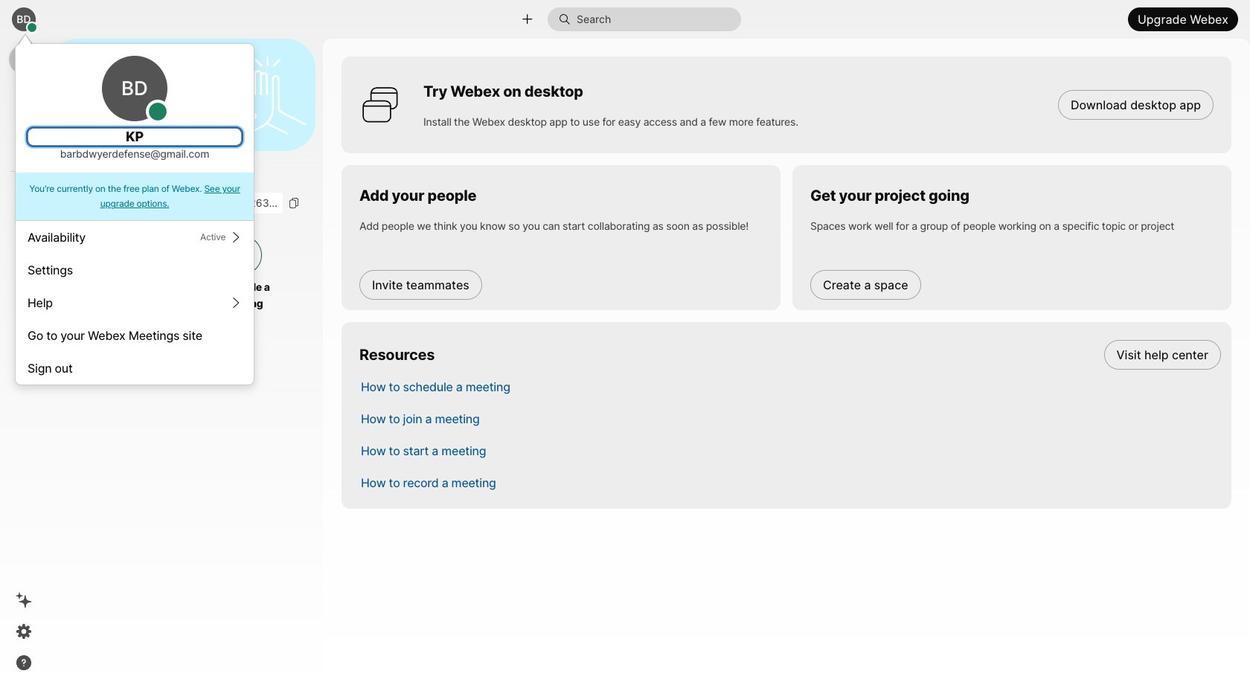 Task type: describe. For each thing, give the bounding box(es) containing it.
arrow right_16 image inside help menu item
[[230, 297, 242, 309]]

go to your webex meetings site menu item
[[16, 320, 254, 352]]

1 list item from the top
[[349, 339, 1232, 371]]

profile settings menu menu bar
[[16, 221, 254, 385]]

arrow right_16 image inside set status 'menu item'
[[230, 232, 242, 244]]

4 list item from the top
[[349, 435, 1232, 467]]

webex tab list
[[9, 45, 39, 205]]



Task type: locate. For each thing, give the bounding box(es) containing it.
0 vertical spatial arrow right_16 image
[[230, 232, 242, 244]]

set status menu item
[[16, 221, 254, 254]]

two hands high fiving image
[[223, 50, 312, 140]]

5 list item from the top
[[349, 467, 1232, 499]]

1 arrow right_16 image from the top
[[230, 232, 242, 244]]

navigation
[[0, 39, 48, 692]]

Enter your name text field
[[28, 128, 242, 146]]

settings menu item
[[16, 254, 254, 287]]

1 vertical spatial arrow right_16 image
[[230, 297, 242, 309]]

help menu item
[[16, 287, 254, 320]]

3 list item from the top
[[349, 403, 1232, 435]]

sign out menu item
[[16, 352, 254, 385]]

2 arrow right_16 image from the top
[[230, 297, 242, 309]]

arrow right_16 image
[[230, 232, 242, 244], [230, 297, 242, 309]]

None text field
[[60, 193, 283, 214]]

list item
[[349, 339, 1232, 371], [349, 371, 1232, 403], [349, 403, 1232, 435], [349, 435, 1232, 467], [349, 467, 1232, 499]]

2 list item from the top
[[349, 371, 1232, 403]]



Task type: vqa. For each thing, say whether or not it's contained in the screenshot.
Profile settings menu 'menu bar'
yes



